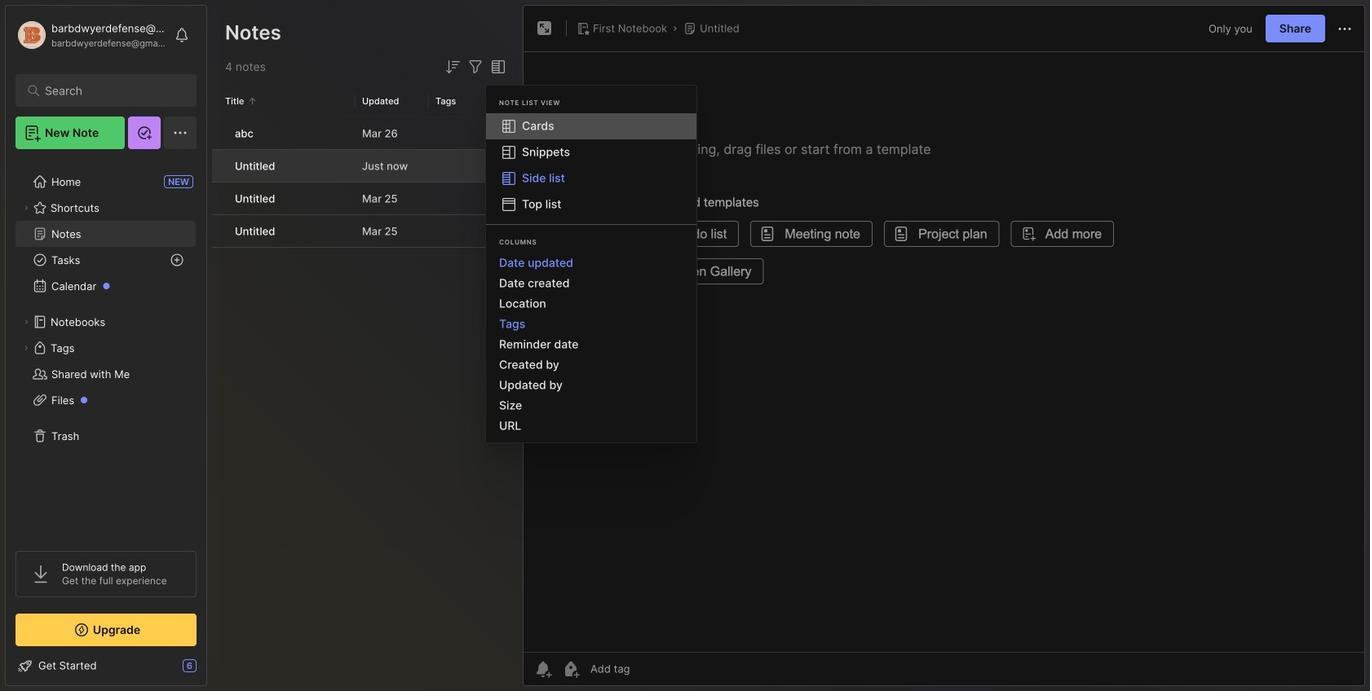 Task type: describe. For each thing, give the bounding box(es) containing it.
1 dropdown list menu from the top
[[486, 113, 697, 218]]

Help and Learning task checklist field
[[6, 654, 206, 680]]

Note Editor text field
[[524, 51, 1365, 653]]

tree inside main element
[[6, 159, 206, 537]]

2 dropdown list menu from the top
[[486, 253, 697, 437]]

none search field inside main element
[[45, 81, 175, 100]]

4 cell from the top
[[212, 215, 225, 247]]

Add filters field
[[466, 57, 485, 77]]

add filters image
[[466, 57, 485, 77]]



Task type: locate. For each thing, give the bounding box(es) containing it.
tree
[[6, 159, 206, 537]]

View options field
[[485, 57, 508, 77]]

Sort options field
[[443, 57, 463, 77]]

Account field
[[16, 19, 166, 51]]

1 vertical spatial dropdown list menu
[[486, 253, 697, 437]]

More actions field
[[1336, 18, 1355, 39]]

main element
[[0, 0, 212, 692]]

expand tags image
[[21, 343, 31, 353]]

dropdown list menu
[[486, 113, 697, 218], [486, 253, 697, 437]]

more actions image
[[1336, 19, 1355, 39]]

note window element
[[523, 5, 1366, 691]]

add a reminder image
[[534, 660, 553, 680]]

3 cell from the top
[[212, 183, 225, 215]]

expand notebooks image
[[21, 317, 31, 327]]

add tag image
[[561, 660, 581, 680]]

Add tag field
[[589, 663, 711, 677]]

click to collapse image
[[206, 662, 218, 681]]

expand note image
[[535, 19, 555, 38]]

menu item
[[486, 113, 697, 140]]

1 cell from the top
[[212, 117, 225, 149]]

Search text field
[[45, 83, 175, 99]]

2 cell from the top
[[212, 150, 225, 182]]

row group
[[212, 117, 518, 249]]

None search field
[[45, 81, 175, 100]]

cell
[[212, 117, 225, 149], [212, 150, 225, 182], [212, 183, 225, 215], [212, 215, 225, 247]]

0 vertical spatial dropdown list menu
[[486, 113, 697, 218]]



Task type: vqa. For each thing, say whether or not it's contained in the screenshot.
"Shortcuts" button
no



